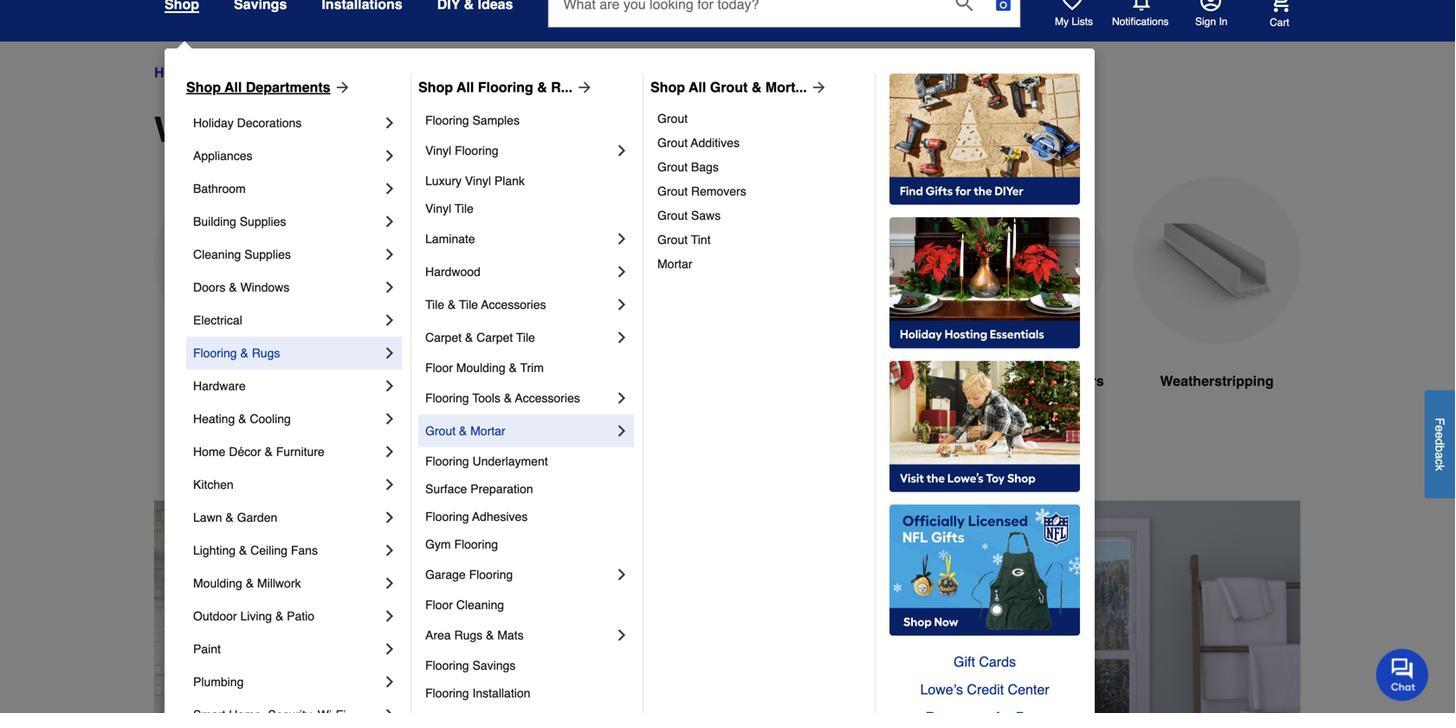 Task type: locate. For each thing, give the bounding box(es) containing it.
rugs
[[252, 346, 280, 360], [454, 629, 483, 643]]

cleaning up 'area rugs & mats'
[[456, 599, 504, 612]]

None search field
[[548, 0, 1021, 44]]

floor up area
[[425, 599, 453, 612]]

& right the décor
[[265, 445, 273, 459]]

cleaning supplies link
[[193, 238, 381, 271]]

all
[[224, 79, 242, 95], [457, 79, 474, 95], [689, 79, 706, 95]]

moulding up outdoor
[[193, 577, 242, 591]]

chevron right image for heating & cooling
[[381, 411, 398, 428]]

arrow right image up holiday decorations link
[[330, 79, 351, 96]]

shop all flooring & r...
[[418, 79, 573, 95]]

1 vertical spatial cleaning
[[456, 599, 504, 612]]

shop
[[186, 79, 221, 95], [418, 79, 453, 95], [650, 79, 685, 95]]

lawn
[[193, 511, 222, 525]]

grout for grout
[[657, 112, 688, 126]]

cooling
[[250, 412, 291, 426]]

shop for shop all grout & mort...
[[650, 79, 685, 95]]

chevron right image for hardware
[[381, 378, 398, 395]]

garage for garage flooring
[[425, 568, 466, 582]]

chevron right image for bathroom
[[381, 180, 398, 197]]

flooring
[[478, 79, 533, 95], [425, 113, 469, 127], [455, 144, 499, 158], [193, 346, 237, 360], [425, 392, 469, 405], [425, 455, 469, 469], [425, 510, 469, 524], [454, 538, 498, 552], [469, 568, 513, 582], [425, 659, 469, 673], [425, 687, 469, 701]]

chevron right image for hardwood
[[613, 263, 631, 281]]

0 vertical spatial floor
[[425, 361, 453, 375]]

vinyl
[[425, 144, 451, 158], [465, 174, 491, 188], [425, 202, 451, 216]]

0 horizontal spatial shop
[[186, 79, 221, 95]]

1 horizontal spatial all
[[457, 79, 474, 95]]

carpet up floor moulding & trim
[[477, 331, 513, 345]]

grout tint
[[657, 233, 711, 247]]

accessories down hardwood link
[[481, 298, 546, 312]]

chevron right image for plumbing
[[381, 674, 398, 691]]

arrow right image
[[330, 79, 351, 96], [573, 79, 593, 96], [807, 79, 828, 96]]

living
[[240, 610, 272, 624]]

windows link
[[546, 177, 714, 434]]

credit
[[967, 682, 1004, 698]]

tile & tile accessories
[[425, 298, 546, 312]]

1 vertical spatial garage
[[425, 568, 466, 582]]

arrow right image up the grout link on the top of the page
[[807, 79, 828, 96]]

moulding & millwork link
[[193, 567, 381, 600]]

1 vertical spatial accessories
[[515, 392, 580, 405]]

chevron right image
[[613, 142, 631, 159], [381, 147, 398, 165], [613, 230, 631, 248], [613, 263, 631, 281], [381, 279, 398, 296], [613, 390, 631, 407], [381, 411, 398, 428], [381, 476, 398, 494], [381, 509, 398, 527], [613, 566, 631, 584], [381, 641, 398, 658], [381, 674, 398, 691], [381, 707, 398, 714]]

center
[[1008, 682, 1049, 698]]

& inside 'link'
[[486, 629, 494, 643]]

chevron right image for building supplies
[[381, 213, 398, 230]]

2 arrow right image from the left
[[573, 79, 593, 96]]

2 vertical spatial vinyl
[[425, 202, 451, 216]]

lowe's credit center
[[920, 682, 1049, 698]]

tile & tile accessories link
[[425, 288, 613, 321]]

1 horizontal spatial garage
[[938, 373, 986, 389]]

arrow right image up flooring samples link
[[573, 79, 593, 96]]

chevron right image
[[381, 114, 398, 132], [381, 180, 398, 197], [381, 213, 398, 230], [381, 246, 398, 263], [613, 296, 631, 314], [381, 312, 398, 329], [613, 329, 631, 346], [381, 345, 398, 362], [381, 378, 398, 395], [613, 423, 631, 440], [381, 443, 398, 461], [381, 542, 398, 560], [381, 575, 398, 592], [381, 608, 398, 625], [613, 627, 631, 644]]

grout & mortar
[[425, 424, 505, 438]]

supplies up cleaning supplies
[[240, 215, 286, 229]]

tile down hardwood
[[425, 298, 444, 312]]

chevron right image for flooring tools & accessories
[[613, 390, 631, 407]]

floor down 'carpet & carpet tile'
[[425, 361, 453, 375]]

doors & windows
[[193, 281, 290, 294]]

visit the lowe's toy shop. image
[[890, 361, 1080, 493]]

grout removers
[[657, 184, 746, 198]]

grout tint link
[[657, 228, 863, 252]]

outdoor living & patio
[[193, 610, 314, 624]]

lighting & ceiling fans link
[[193, 534, 381, 567]]

1 horizontal spatial mortar
[[657, 257, 692, 271]]

my
[[1055, 16, 1069, 28]]

garage flooring link
[[425, 559, 613, 592]]

a blue six-lite, two-panel, shaker-style exterior door. image
[[154, 177, 322, 344]]

supplies up doors & windows link on the left
[[244, 248, 291, 262]]

chevron right image for flooring & rugs
[[381, 345, 398, 362]]

2 horizontal spatial arrow right image
[[807, 79, 828, 96]]

vinyl flooring link
[[425, 134, 613, 167]]

grout additives
[[657, 136, 740, 150]]

e up "d"
[[1433, 425, 1447, 432]]

0 vertical spatial mortar
[[657, 257, 692, 271]]

grout left bags
[[657, 160, 688, 174]]

windows & doors up the decorations
[[208, 65, 318, 81]]

k
[[1433, 465, 1447, 471]]

0 vertical spatial rugs
[[252, 346, 280, 360]]

mortar down grout tint
[[657, 257, 692, 271]]

carpet up interior doors
[[425, 331, 462, 345]]

mortar up flooring underlayment
[[470, 424, 505, 438]]

& left openers
[[1034, 373, 1044, 389]]

fans
[[291, 544, 318, 558]]

& down cleaning supplies
[[229, 281, 237, 294]]

vinyl for vinyl tile
[[425, 202, 451, 216]]

floor inside floor moulding & trim link
[[425, 361, 453, 375]]

appliances
[[193, 149, 252, 163]]

grout for grout saws
[[657, 209, 688, 223]]

all for grout
[[689, 79, 706, 95]]

grout up grout tint
[[657, 209, 688, 223]]

holiday
[[193, 116, 234, 130]]

e up b
[[1433, 432, 1447, 439]]

millwork
[[257, 577, 301, 591]]

& right lawn
[[226, 511, 234, 525]]

flooring & rugs link
[[193, 337, 381, 370]]

grout removers link
[[657, 179, 863, 204]]

grout for grout removers
[[657, 184, 688, 198]]

heating
[[193, 412, 235, 426]]

doors up electrical
[[193, 281, 226, 294]]

vinyl tile
[[425, 202, 474, 216]]

weatherstripping link
[[1133, 177, 1301, 434]]

paint
[[193, 643, 221, 657]]

tile down luxury vinyl plank at the left top of page
[[455, 202, 474, 216]]

lowe's home improvement account image
[[1201, 0, 1221, 11]]

grout inside "link"
[[657, 160, 688, 174]]

vinyl inside the 'vinyl flooring' link
[[425, 144, 451, 158]]

1 arrow right image from the left
[[330, 79, 351, 96]]

flooring savings link
[[425, 652, 631, 680]]

rugs up hardware link
[[252, 346, 280, 360]]

doors down flooring & rugs link
[[246, 373, 286, 389]]

garden
[[237, 511, 277, 525]]

arrow right image inside shop all flooring & r... link
[[573, 79, 593, 96]]

chevron right image for lawn & garden
[[381, 509, 398, 527]]

floor
[[425, 361, 453, 375], [425, 599, 453, 612]]

find gifts for the diyer. image
[[890, 74, 1080, 205]]

0 vertical spatial supplies
[[240, 215, 286, 229]]

chevron right image for carpet & carpet tile
[[613, 329, 631, 346]]

grout left tint
[[657, 233, 688, 247]]

2 horizontal spatial shop
[[650, 79, 685, 95]]

plank
[[494, 174, 525, 188]]

lawn & garden link
[[193, 502, 381, 534]]

flooring up vinyl flooring
[[425, 113, 469, 127]]

garage doors & openers
[[938, 373, 1104, 389]]

1 all from the left
[[224, 79, 242, 95]]

bathroom link
[[193, 172, 381, 205]]

vinyl inside vinyl tile link
[[425, 202, 451, 216]]

0 horizontal spatial moulding
[[193, 577, 242, 591]]

& up flooring underlayment
[[459, 424, 467, 438]]

trim
[[520, 361, 544, 375]]

shop up holiday
[[186, 79, 221, 95]]

3 arrow right image from the left
[[807, 79, 828, 96]]

0 horizontal spatial rugs
[[252, 346, 280, 360]]

chat invite button image
[[1376, 649, 1429, 702]]

advertisement region
[[154, 501, 1301, 714]]

1 e from the top
[[1433, 425, 1447, 432]]

lowe's home improvement notification center image
[[1131, 0, 1152, 11]]

flooring up luxury vinyl plank at the left top of page
[[455, 144, 499, 158]]

1 horizontal spatial arrow right image
[[573, 79, 593, 96]]

chevron right image for outdoor living & patio
[[381, 608, 398, 625]]

vinyl inside luxury vinyl plank link
[[465, 174, 491, 188]]

plumbing
[[193, 676, 244, 689]]

2 floor from the top
[[425, 599, 453, 612]]

all up "holiday decorations"
[[224, 79, 242, 95]]

grout up grout bags
[[657, 136, 688, 150]]

shop all flooring & r... link
[[418, 77, 593, 98]]

windows
[[208, 65, 264, 81], [154, 110, 306, 150], [240, 281, 290, 294], [599, 373, 660, 389]]

& left the mort...
[[752, 79, 762, 95]]

grout down grout bags
[[657, 184, 688, 198]]

grout up grout additives
[[657, 112, 688, 126]]

all up flooring samples
[[457, 79, 474, 95]]

2 horizontal spatial all
[[689, 79, 706, 95]]

windows & doors
[[208, 65, 318, 81], [154, 110, 450, 150]]

surface preparation link
[[425, 476, 631, 503]]

supplies for building supplies
[[240, 215, 286, 229]]

interior
[[388, 373, 436, 389]]

arrow right image inside shop all departments link
[[330, 79, 351, 96]]

shop up flooring samples
[[418, 79, 453, 95]]

shop up grout additives
[[650, 79, 685, 95]]

kitchen
[[193, 478, 234, 492]]

vinyl left plank
[[465, 174, 491, 188]]

0 horizontal spatial carpet
[[425, 331, 462, 345]]

& down hardwood
[[448, 298, 456, 312]]

flooring down "surface"
[[425, 510, 469, 524]]

floor inside floor cleaning link
[[425, 599, 453, 612]]

0 horizontal spatial arrow right image
[[330, 79, 351, 96]]

0 vertical spatial home
[[154, 65, 193, 81]]

0 vertical spatial moulding
[[456, 361, 505, 375]]

heating & cooling
[[193, 412, 291, 426]]

shop for shop all flooring & r...
[[418, 79, 453, 95]]

chevron right image for tile & tile accessories
[[613, 296, 631, 314]]

0 vertical spatial garage
[[938, 373, 986, 389]]

1 shop from the left
[[186, 79, 221, 95]]

cleaning down "building"
[[193, 248, 241, 262]]

grout for grout additives
[[657, 136, 688, 150]]

moulding & millwork
[[193, 577, 301, 591]]

weatherstripping
[[1160, 373, 1274, 389]]

0 horizontal spatial mortar
[[470, 424, 505, 438]]

1 horizontal spatial rugs
[[454, 629, 483, 643]]

1 floor from the top
[[425, 361, 453, 375]]

2 all from the left
[[457, 79, 474, 95]]

garage for garage doors & openers
[[938, 373, 986, 389]]

lighting & ceiling fans
[[193, 544, 318, 558]]

1 horizontal spatial shop
[[418, 79, 453, 95]]

arrow right image for shop all flooring & r...
[[573, 79, 593, 96]]

supplies
[[240, 215, 286, 229], [244, 248, 291, 262]]

& left r...
[[537, 79, 547, 95]]

1 horizontal spatial carpet
[[477, 331, 513, 345]]

chevron right image for vinyl flooring
[[613, 142, 631, 159]]

grout down interior doors
[[425, 424, 456, 438]]

1 horizontal spatial moulding
[[456, 361, 505, 375]]

& left mats
[[486, 629, 494, 643]]

0 horizontal spatial garage
[[425, 568, 466, 582]]

sign in button
[[1195, 0, 1228, 29]]

1 carpet from the left
[[425, 331, 462, 345]]

arrow right image inside shop all grout & mort... link
[[807, 79, 828, 96]]

3 all from the left
[[689, 79, 706, 95]]

accessories down trim
[[515, 392, 580, 405]]

area
[[425, 629, 451, 643]]

garage doors & openers link
[[937, 177, 1105, 434]]

outdoor
[[193, 610, 237, 624]]

vinyl down luxury
[[425, 202, 451, 216]]

mort...
[[765, 79, 807, 95]]

1 vertical spatial vinyl
[[465, 174, 491, 188]]

0 vertical spatial vinyl
[[425, 144, 451, 158]]

1 vertical spatial supplies
[[244, 248, 291, 262]]

exterior doors link
[[154, 177, 322, 434]]

grout bags link
[[657, 155, 863, 179]]

0 horizontal spatial cleaning
[[193, 248, 241, 262]]

windows & doors down departments
[[154, 110, 450, 150]]

0 vertical spatial cleaning
[[193, 248, 241, 262]]

tile up floor moulding & trim link
[[516, 331, 535, 345]]

0 horizontal spatial home
[[154, 65, 193, 81]]

arrow right image for shop all grout & mort...
[[807, 79, 828, 96]]

exterior doors
[[190, 373, 286, 389]]

1 vertical spatial home
[[193, 445, 226, 459]]

& left trim
[[509, 361, 517, 375]]

vinyl up luxury
[[425, 144, 451, 158]]

garage
[[938, 373, 986, 389], [425, 568, 466, 582]]

3 shop from the left
[[650, 79, 685, 95]]

1 horizontal spatial home
[[193, 445, 226, 459]]

doors up "tools" in the left of the page
[[440, 373, 480, 389]]

flooring & rugs
[[193, 346, 280, 360]]

0 horizontal spatial all
[[224, 79, 242, 95]]

rugs inside 'link'
[[454, 629, 483, 643]]

rugs right area
[[454, 629, 483, 643]]

2 shop from the left
[[418, 79, 453, 95]]

1 vertical spatial floor
[[425, 599, 453, 612]]

flooring underlayment link
[[425, 448, 631, 476]]

all up grout additives
[[689, 79, 706, 95]]

moulding down 'carpet & carpet tile'
[[456, 361, 505, 375]]

electrical
[[193, 314, 242, 327]]

luxury vinyl plank link
[[425, 167, 631, 195]]

interior doors
[[388, 373, 480, 389]]

& down departments
[[316, 110, 341, 150]]

ceiling
[[250, 544, 288, 558]]

0 vertical spatial accessories
[[481, 298, 546, 312]]

cleaning
[[193, 248, 241, 262], [456, 599, 504, 612]]

1 vertical spatial rugs
[[454, 629, 483, 643]]

flooring up exterior
[[193, 346, 237, 360]]



Task type: describe. For each thing, give the bounding box(es) containing it.
gym flooring link
[[425, 531, 631, 559]]

all for departments
[[224, 79, 242, 95]]

flooring down interior doors
[[425, 392, 469, 405]]

supplies for cleaning supplies
[[244, 248, 291, 262]]

lighting
[[193, 544, 236, 558]]

interior doors link
[[350, 177, 518, 434]]

flooring down 'flooring adhesives'
[[454, 538, 498, 552]]

chevron right image for doors & windows
[[381, 279, 398, 296]]

1 vertical spatial mortar
[[470, 424, 505, 438]]

laminate link
[[425, 223, 613, 256]]

area rugs & mats link
[[425, 619, 613, 652]]

notifications
[[1112, 16, 1169, 28]]

floor moulding & trim
[[425, 361, 544, 375]]

flooring underlayment
[[425, 455, 548, 469]]

luxury vinyl plank
[[425, 174, 525, 188]]

chevron right image for laminate
[[613, 230, 631, 248]]

1 vertical spatial moulding
[[193, 577, 242, 591]]

accessories for flooring tools & accessories
[[515, 392, 580, 405]]

shop all grout & mort... link
[[650, 77, 828, 98]]

area rugs & mats
[[425, 629, 524, 643]]

chevron right image for holiday decorations
[[381, 114, 398, 132]]

sign
[[1195, 16, 1216, 28]]

& left cooling
[[238, 412, 246, 426]]

arrow right image for shop all departments
[[330, 79, 351, 96]]

gym flooring
[[425, 538, 498, 552]]

& right "tools" in the left of the page
[[504, 392, 512, 405]]

flooring down area
[[425, 659, 469, 673]]

gift
[[954, 654, 975, 670]]

gift cards
[[954, 654, 1016, 670]]

tools
[[472, 392, 501, 405]]

vinyl flooring
[[425, 144, 499, 158]]

shop all grout & mort...
[[650, 79, 807, 95]]

& up exterior doors
[[240, 346, 248, 360]]

flooring installation
[[425, 687, 530, 701]]

floor cleaning link
[[425, 592, 631, 619]]

surface preparation
[[425, 482, 533, 496]]

doors & windows link
[[193, 271, 381, 304]]

flooring down flooring savings at the bottom of the page
[[425, 687, 469, 701]]

home décor & furniture link
[[193, 436, 381, 469]]

floor cleaning
[[425, 599, 504, 612]]

0 vertical spatial windows & doors
[[208, 65, 318, 81]]

grout for grout & mortar
[[425, 424, 456, 438]]

my lists link
[[1055, 0, 1093, 29]]

gym
[[425, 538, 451, 552]]

chevron right image for electrical
[[381, 312, 398, 329]]

kitchen link
[[193, 469, 381, 502]]

shop for shop all departments
[[186, 79, 221, 95]]

carpet & carpet tile link
[[425, 321, 613, 354]]

1 horizontal spatial cleaning
[[456, 599, 504, 612]]

home for home
[[154, 65, 193, 81]]

chevron right image for area rugs & mats
[[613, 627, 631, 644]]

& up the decorations
[[268, 65, 277, 81]]

chevron right image for home décor & furniture
[[381, 443, 398, 461]]

grout & mortar link
[[425, 415, 613, 448]]

lawn & garden
[[193, 511, 277, 525]]

1 vertical spatial windows & doors
[[154, 110, 450, 150]]

doors up holiday decorations link
[[281, 65, 318, 81]]

grout bags
[[657, 160, 719, 174]]

flooring samples link
[[425, 107, 631, 134]]

floor for floor cleaning
[[425, 599, 453, 612]]

preparation
[[470, 482, 533, 496]]

& left millwork
[[246, 577, 254, 591]]

accessories for tile & tile accessories
[[481, 298, 546, 312]]

flooring up samples
[[478, 79, 533, 95]]

chevron right image for cleaning supplies
[[381, 246, 398, 263]]

a barn door with a brown frame, three frosted glass panels, black hardware and a black track. image
[[741, 177, 909, 344]]

outdoor living & patio link
[[193, 600, 381, 633]]

vinyl for vinyl flooring
[[425, 144, 451, 158]]

doors left openers
[[990, 373, 1030, 389]]

2 carpet from the left
[[477, 331, 513, 345]]

hardware
[[193, 379, 246, 393]]

chevron right image for moulding & millwork
[[381, 575, 398, 592]]

search image
[[956, 0, 973, 11]]

lowe's home improvement lists image
[[1062, 0, 1083, 11]]

grout for grout bags
[[657, 160, 688, 174]]

grout saws
[[657, 209, 721, 223]]

chevron right image for lighting & ceiling fans
[[381, 542, 398, 560]]

underlayment
[[472, 455, 548, 469]]

chevron right image for paint
[[381, 641, 398, 658]]

windows inside 'link'
[[599, 373, 660, 389]]

bathroom
[[193, 182, 246, 196]]

electrical link
[[193, 304, 381, 337]]

grout up the grout link on the top of the page
[[710, 79, 748, 95]]

shop all departments link
[[186, 77, 351, 98]]

& up floor moulding & trim
[[465, 331, 473, 345]]

sign in
[[1195, 16, 1228, 28]]

shop all departments
[[186, 79, 330, 95]]

adhesives
[[472, 510, 528, 524]]

building supplies
[[193, 215, 286, 229]]

f e e d b a c k
[[1433, 418, 1447, 471]]

c
[[1433, 459, 1447, 465]]

camera image
[[995, 0, 1012, 13]]

lowe's home improvement cart image
[[1270, 0, 1291, 12]]

Search Query text field
[[549, 0, 942, 27]]

appliances link
[[193, 139, 381, 172]]

grout for grout tint
[[657, 233, 688, 247]]

home for home décor & furniture
[[193, 445, 226, 459]]

in
[[1219, 16, 1228, 28]]

plumbing link
[[193, 666, 381, 699]]

d
[[1433, 439, 1447, 446]]

cart button
[[1246, 0, 1291, 29]]

holiday decorations
[[193, 116, 302, 130]]

lowe's credit center link
[[890, 676, 1080, 704]]

hardwood
[[425, 265, 481, 279]]

2 e from the top
[[1433, 432, 1447, 439]]

doors up luxury
[[350, 110, 450, 150]]

a black double-hung window with six panes. image
[[546, 177, 714, 344]]

patio
[[287, 610, 314, 624]]

tile up 'carpet & carpet tile'
[[459, 298, 478, 312]]

exterior
[[190, 373, 242, 389]]

chevron right image for kitchen
[[381, 476, 398, 494]]

flooring savings
[[425, 659, 516, 673]]

lists
[[1072, 16, 1093, 28]]

& left ceiling
[[239, 544, 247, 558]]

chevron right image for appliances
[[381, 147, 398, 165]]

removers
[[691, 184, 746, 198]]

a blue chamberlain garage door opener with two white light panels. image
[[937, 177, 1105, 344]]

a piece of white weatherstripping. image
[[1133, 177, 1301, 344]]

flooring up "surface"
[[425, 455, 469, 469]]

all for flooring
[[457, 79, 474, 95]]

chevron right image for grout & mortar
[[613, 423, 631, 440]]

officially licensed n f l gifts. shop now. image
[[890, 505, 1080, 637]]

a white three-panel, craftsman-style, prehung interior door with doorframe and hinges. image
[[350, 177, 518, 344]]

heating & cooling link
[[193, 403, 381, 436]]

& left patio
[[275, 610, 283, 624]]

flooring up floor cleaning
[[469, 568, 513, 582]]

flooring samples
[[425, 113, 520, 127]]

holiday hosting essentials. image
[[890, 217, 1080, 349]]

building supplies link
[[193, 205, 381, 238]]

decorations
[[237, 116, 302, 130]]

flooring inside "link"
[[425, 510, 469, 524]]

lowe's
[[920, 682, 963, 698]]

openers
[[1048, 373, 1104, 389]]

holiday decorations link
[[193, 107, 381, 139]]

b
[[1433, 446, 1447, 452]]

hardware link
[[193, 370, 381, 403]]

surface
[[425, 482, 467, 496]]

saws
[[691, 209, 721, 223]]

grout saws link
[[657, 204, 863, 228]]

floor for floor moulding & trim
[[425, 361, 453, 375]]

chevron right image for garage flooring
[[613, 566, 631, 584]]

grout link
[[657, 107, 863, 131]]

luxury
[[425, 174, 462, 188]]

home décor & furniture
[[193, 445, 325, 459]]



Task type: vqa. For each thing, say whether or not it's contained in the screenshot.
CONNECTORS to the bottom
no



